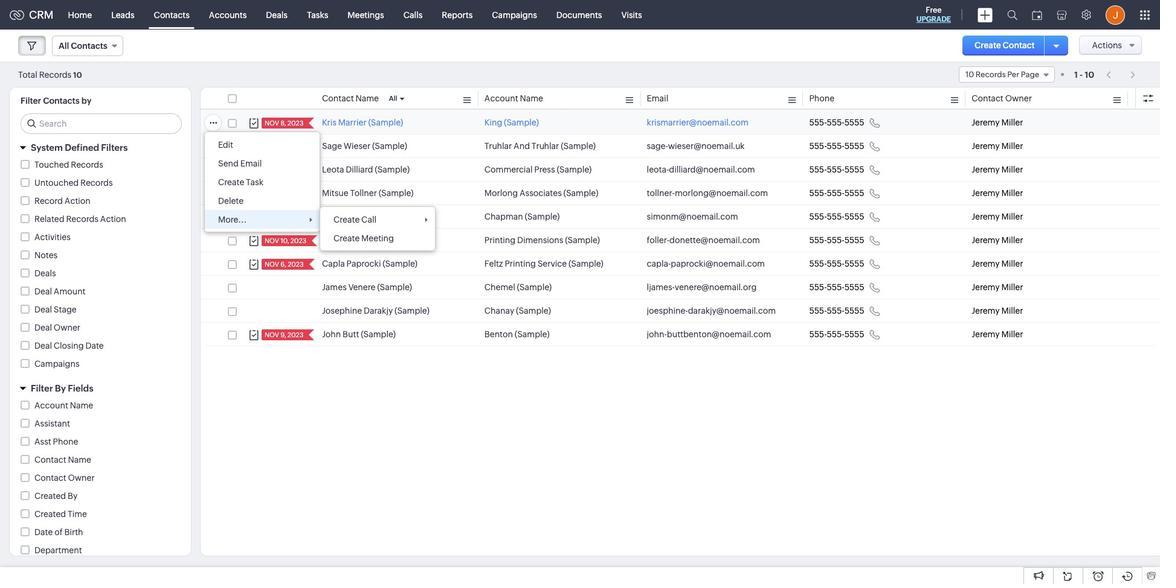 Task type: describe. For each thing, give the bounding box(es) containing it.
john-
[[647, 330, 667, 340]]

5555 for capla-paprocki@noemail.com
[[845, 259, 864, 269]]

feltz
[[484, 259, 503, 269]]

chanay (sample)
[[484, 306, 551, 316]]

donette
[[322, 236, 354, 245]]

simonm@noemail.com link
[[647, 211, 738, 223]]

venere
[[348, 283, 375, 292]]

mitsue tollner (sample)
[[322, 189, 414, 198]]

simon morasca (sample) link
[[322, 211, 419, 223]]

leota dilliard (sample) link
[[322, 164, 410, 176]]

(sample) right dilliard
[[375, 165, 410, 175]]

capla
[[322, 259, 345, 269]]

Search text field
[[21, 114, 181, 134]]

1 vertical spatial contact owner
[[34, 474, 95, 483]]

king (sample)
[[484, 118, 539, 127]]

0 vertical spatial account name
[[484, 94, 543, 103]]

create contact
[[975, 40, 1035, 50]]

kris marrier (sample)
[[322, 118, 403, 127]]

(sample) up and
[[504, 118, 539, 127]]

1 - 10
[[1074, 70, 1094, 79]]

jeremy miller for capla-paprocki@noemail.com
[[972, 259, 1023, 269]]

(sample) right tollner
[[379, 189, 414, 198]]

create call
[[334, 215, 376, 225]]

josephine darakjy (sample) link
[[322, 305, 430, 317]]

jeremy for capla-paprocki@noemail.com
[[972, 259, 1000, 269]]

john butt (sample) link
[[322, 329, 396, 341]]

nov for donette foller (sample)
[[265, 237, 279, 245]]

555-555-5555 for sage-wieser@noemail.uk
[[809, 141, 864, 151]]

simonm@noemail.com
[[647, 212, 738, 222]]

deal for deal closing date
[[34, 341, 52, 351]]

ljames-venere@noemail.org
[[647, 283, 757, 292]]

chanay (sample) link
[[484, 305, 551, 317]]

by for created
[[68, 492, 77, 502]]

2 truhlar from the left
[[532, 141, 559, 151]]

miller for john-buttbenton@noemail.com
[[1002, 330, 1023, 340]]

filter for filter by fields
[[31, 384, 53, 394]]

2023 for capla
[[288, 261, 304, 268]]

0 horizontal spatial account
[[34, 401, 68, 411]]

record
[[34, 196, 63, 206]]

dilliard@noemail.com
[[669, 165, 755, 175]]

jeremy for sage-wieser@noemail.uk
[[972, 141, 1000, 151]]

wieser@noemail.uk
[[668, 141, 745, 151]]

8,
[[280, 120, 286, 127]]

notes
[[34, 251, 58, 260]]

commercial press (sample)
[[484, 165, 592, 175]]

capla-paprocki@noemail.com
[[647, 259, 765, 269]]

name down fields
[[70, 401, 93, 411]]

system
[[31, 143, 63, 153]]

and
[[514, 141, 530, 151]]

accounts link
[[199, 0, 256, 29]]

marrier
[[338, 118, 367, 127]]

stage
[[54, 305, 77, 315]]

8 miller from the top
[[1002, 283, 1023, 292]]

0 vertical spatial action
[[65, 196, 91, 206]]

10,
[[280, 237, 289, 245]]

feltz printing service (sample)
[[484, 259, 604, 269]]

(sample) up commercial press (sample) link
[[561, 141, 596, 151]]

create for create meeting
[[334, 234, 360, 244]]

task
[[246, 178, 263, 187]]

(sample) down chemel (sample)
[[516, 306, 551, 316]]

9, for leota
[[280, 167, 286, 174]]

(sample) down all
[[368, 118, 403, 127]]

truhlar and truhlar (sample) link
[[484, 140, 596, 152]]

0 vertical spatial date
[[85, 341, 104, 351]]

filter for filter contacts by
[[21, 96, 41, 106]]

defined
[[65, 143, 99, 153]]

555-555-5555 for krismarrier@noemail.com
[[809, 118, 864, 127]]

tollner
[[350, 189, 377, 198]]

10 for total records 10
[[73, 70, 82, 79]]

nov 6, 2023 link
[[262, 259, 305, 270]]

benton (sample)
[[484, 330, 550, 340]]

deal for deal amount
[[34, 287, 52, 297]]

nov 9, 2023 for leota dilliard (sample)
[[265, 167, 303, 174]]

2023 for john
[[287, 332, 303, 339]]

555-555-5555 for simonm@noemail.com
[[809, 212, 864, 222]]

0 vertical spatial email
[[647, 94, 668, 103]]

1 vertical spatial date
[[34, 528, 53, 538]]

5555 for krismarrier@noemail.com
[[845, 118, 864, 127]]

donette foller (sample)
[[322, 236, 414, 245]]

benton
[[484, 330, 513, 340]]

nov 9, 2023 link for leota
[[262, 165, 305, 176]]

documents link
[[547, 0, 612, 29]]

chemel
[[484, 283, 515, 292]]

profile element
[[1099, 0, 1132, 29]]

sage wieser (sample) link
[[322, 140, 407, 152]]

sage-wieser@noemail.uk
[[647, 141, 745, 151]]

darakjy
[[364, 306, 393, 316]]

8 5555 from the top
[[845, 283, 864, 292]]

8 555-555-5555 from the top
[[809, 283, 864, 292]]

related records action
[[34, 215, 126, 224]]

(sample) right wieser
[[372, 141, 407, 151]]

actions
[[1092, 40, 1122, 50]]

chapman (sample) link
[[484, 211, 560, 223]]

(sample) up printing dimensions (sample) link
[[525, 212, 560, 222]]

jeremy for foller-donette@noemail.com
[[972, 236, 1000, 245]]

leota-dilliard@noemail.com
[[647, 165, 755, 175]]

1 vertical spatial owner
[[54, 323, 80, 333]]

(sample) right service on the left
[[569, 259, 604, 269]]

(sample) up service on the left
[[565, 236, 600, 245]]

6,
[[280, 261, 286, 268]]

donette foller (sample) link
[[322, 234, 414, 247]]

send
[[218, 159, 239, 169]]

5555 for tollner-morlong@noemail.com
[[845, 189, 864, 198]]

row group containing kris marrier (sample)
[[201, 111, 1160, 347]]

chapman (sample)
[[484, 212, 560, 222]]

dimensions
[[517, 236, 563, 245]]

(sample) right associates
[[564, 189, 598, 198]]

miller for leota-dilliard@noemail.com
[[1002, 165, 1023, 175]]

jeremy miller for krismarrier@noemail.com
[[972, 118, 1023, 127]]

activities
[[34, 233, 71, 242]]

(sample) down chanay (sample)
[[515, 330, 550, 340]]

10 for 1 - 10
[[1085, 70, 1094, 79]]

nov for kris marrier (sample)
[[265, 120, 279, 127]]

james venere (sample)
[[322, 283, 412, 292]]

2023 for kris
[[287, 120, 303, 127]]

morlong@noemail.com
[[675, 189, 768, 198]]

jeremy miller for foller-donette@noemail.com
[[972, 236, 1023, 245]]

visits
[[621, 10, 642, 20]]

sage wieser (sample)
[[322, 141, 407, 151]]

edit
[[218, 140, 233, 150]]

8 jeremy from the top
[[972, 283, 1000, 292]]

nov for capla paprocki (sample)
[[265, 261, 279, 268]]

john-buttbenton@noemail.com link
[[647, 329, 771, 341]]

leads link
[[102, 0, 144, 29]]

create meeting
[[334, 234, 394, 244]]

of
[[54, 528, 63, 538]]

leota
[[322, 165, 344, 175]]

deal amount
[[34, 287, 86, 297]]

wieser
[[344, 141, 371, 151]]

1 horizontal spatial contact name
[[322, 94, 379, 103]]

mitsue tollner (sample) link
[[322, 187, 414, 199]]

king
[[484, 118, 502, 127]]

0 horizontal spatial contacts
[[43, 96, 80, 106]]

venere@noemail.org
[[675, 283, 757, 292]]

miller for tollner-morlong@noemail.com
[[1002, 189, 1023, 198]]

documents
[[556, 10, 602, 20]]

foller-
[[647, 236, 670, 245]]

commercial
[[484, 165, 533, 175]]

sage
[[322, 141, 342, 151]]

joesphine-darakjy@noemail.com link
[[647, 305, 776, 317]]

9 5555 from the top
[[845, 306, 864, 316]]

buttbenton@noemail.com
[[667, 330, 771, 340]]

ljames-venere@noemail.org link
[[647, 282, 757, 294]]



Task type: vqa. For each thing, say whether or not it's contained in the screenshot.


Task type: locate. For each thing, give the bounding box(es) containing it.
truhlar
[[484, 141, 512, 151], [532, 141, 559, 151]]

0 vertical spatial contacts
[[154, 10, 190, 20]]

miller for sage-wieser@noemail.uk
[[1002, 141, 1023, 151]]

deal down deal owner
[[34, 341, 52, 351]]

555-555-5555 for capla-paprocki@noemail.com
[[809, 259, 864, 269]]

truhlar and truhlar (sample)
[[484, 141, 596, 151]]

tasks
[[307, 10, 328, 20]]

0 horizontal spatial 10
[[73, 70, 82, 79]]

5 jeremy miller from the top
[[972, 212, 1023, 222]]

nov for leota dilliard (sample)
[[265, 167, 279, 174]]

0 horizontal spatial date
[[34, 528, 53, 538]]

touched records
[[34, 160, 103, 170]]

create for create contact
[[975, 40, 1001, 50]]

2 vertical spatial owner
[[68, 474, 95, 483]]

1 horizontal spatial contact owner
[[972, 94, 1032, 103]]

feltz printing service (sample) link
[[484, 258, 604, 270]]

0 vertical spatial 9,
[[280, 167, 286, 174]]

0 horizontal spatial action
[[65, 196, 91, 206]]

deal up deal stage
[[34, 287, 52, 297]]

9 555-555-5555 from the top
[[809, 306, 864, 316]]

2 deal from the top
[[34, 305, 52, 315]]

1 horizontal spatial action
[[100, 215, 126, 224]]

2023 inside nov 10, 2023 link
[[290, 237, 306, 245]]

1 deal from the top
[[34, 287, 52, 297]]

owner down the create contact button
[[1005, 94, 1032, 103]]

0 vertical spatial contact name
[[322, 94, 379, 103]]

joesphine-darakjy@noemail.com
[[647, 306, 776, 316]]

campaigns down "closing"
[[34, 360, 79, 369]]

0 horizontal spatial contact name
[[34, 456, 91, 465]]

2 9, from the top
[[280, 332, 286, 339]]

1 created from the top
[[34, 492, 66, 502]]

1 nov from the top
[[265, 120, 279, 127]]

sage-
[[647, 141, 668, 151]]

by for filter
[[55, 384, 66, 394]]

meeting
[[361, 234, 394, 244]]

0 horizontal spatial phone
[[53, 437, 78, 447]]

0 horizontal spatial email
[[240, 159, 262, 169]]

deal for deal stage
[[34, 305, 52, 315]]

name down asst phone
[[68, 456, 91, 465]]

name up king (sample)
[[520, 94, 543, 103]]

0 horizontal spatial account name
[[34, 401, 93, 411]]

(sample) down "feltz printing service (sample)" link
[[517, 283, 552, 292]]

kris marrier (sample) link
[[322, 117, 403, 129]]

records down the touched records
[[80, 178, 113, 188]]

contact owner up created by
[[34, 474, 95, 483]]

create for create task
[[218, 178, 244, 187]]

6 jeremy miller from the top
[[972, 236, 1023, 245]]

untouched
[[34, 178, 79, 188]]

chemel (sample)
[[484, 283, 552, 292]]

records down defined
[[71, 160, 103, 170]]

1 5555 from the top
[[845, 118, 864, 127]]

nov 9, 2023 link left john
[[262, 330, 305, 341]]

6 5555 from the top
[[845, 236, 864, 245]]

create
[[975, 40, 1001, 50], [218, 178, 244, 187], [334, 215, 360, 225], [334, 234, 360, 244]]

0 vertical spatial contact owner
[[972, 94, 1032, 103]]

555-555-5555 for leota-dilliard@noemail.com
[[809, 165, 864, 175]]

9, left john
[[280, 332, 286, 339]]

joesphine-
[[647, 306, 688, 316]]

1 vertical spatial email
[[240, 159, 262, 169]]

free
[[926, 5, 942, 15]]

nov 6, 2023
[[265, 261, 304, 268]]

2023 left john
[[287, 332, 303, 339]]

1 horizontal spatial email
[[647, 94, 668, 103]]

account name down filter by fields
[[34, 401, 93, 411]]

9, down edit link
[[280, 167, 286, 174]]

created for created by
[[34, 492, 66, 502]]

(sample)
[[368, 118, 403, 127], [504, 118, 539, 127], [372, 141, 407, 151], [561, 141, 596, 151], [375, 165, 410, 175], [557, 165, 592, 175], [379, 189, 414, 198], [564, 189, 598, 198], [384, 212, 419, 222], [525, 212, 560, 222], [379, 236, 414, 245], [565, 236, 600, 245], [383, 259, 418, 269], [569, 259, 604, 269], [377, 283, 412, 292], [517, 283, 552, 292], [395, 306, 430, 316], [516, 306, 551, 316], [361, 330, 396, 340], [515, 330, 550, 340]]

action down "untouched records"
[[100, 215, 126, 224]]

account up 'king'
[[484, 94, 518, 103]]

records for touched
[[71, 160, 103, 170]]

5555 for leota-dilliard@noemail.com
[[845, 165, 864, 175]]

miller for simonm@noemail.com
[[1002, 212, 1023, 222]]

-
[[1080, 70, 1083, 79]]

nov down edit link
[[265, 167, 279, 174]]

10 up by
[[73, 70, 82, 79]]

3 jeremy miller from the top
[[972, 165, 1023, 175]]

4 jeremy miller from the top
[[972, 189, 1023, 198]]

1 horizontal spatial by
[[68, 492, 77, 502]]

jeremy for krismarrier@noemail.com
[[972, 118, 1000, 127]]

555-555-5555 for john-buttbenton@noemail.com
[[809, 330, 864, 340]]

nov 9, 2023 link for john
[[262, 330, 305, 341]]

5 5555 from the top
[[845, 212, 864, 222]]

time
[[68, 510, 87, 520]]

2023 inside nov 8, 2023 link
[[287, 120, 303, 127]]

9 jeremy miller from the top
[[972, 306, 1023, 316]]

5 miller from the top
[[1002, 212, 1023, 222]]

6 miller from the top
[[1002, 236, 1023, 245]]

4 deal from the top
[[34, 341, 52, 351]]

7 jeremy miller from the top
[[972, 259, 1023, 269]]

1 horizontal spatial account name
[[484, 94, 543, 103]]

0 vertical spatial nov 9, 2023
[[265, 167, 303, 174]]

filter contacts by
[[21, 96, 91, 106]]

visits link
[[612, 0, 652, 29]]

capla paprocki (sample) link
[[322, 258, 418, 270]]

accounts
[[209, 10, 247, 20]]

nov 9, 2023 down edit link
[[265, 167, 303, 174]]

0 vertical spatial campaigns
[[492, 10, 537, 20]]

record action
[[34, 196, 91, 206]]

5 jeremy from the top
[[972, 212, 1000, 222]]

(sample) up meeting
[[384, 212, 419, 222]]

contact inside button
[[1003, 40, 1035, 50]]

printing down chapman
[[484, 236, 516, 245]]

nov 10, 2023 link
[[262, 236, 308, 247]]

deal closing date
[[34, 341, 104, 351]]

nov 9, 2023
[[265, 167, 303, 174], [265, 332, 303, 339]]

kris
[[322, 118, 337, 127]]

1 vertical spatial nov 9, 2023
[[265, 332, 303, 339]]

email up the krismarrier@noemail.com link
[[647, 94, 668, 103]]

jeremy for simonm@noemail.com
[[972, 212, 1000, 222]]

filter by fields
[[31, 384, 93, 394]]

filter
[[21, 96, 41, 106], [31, 384, 53, 394]]

records for total
[[39, 70, 71, 79]]

4 555-555-5555 from the top
[[809, 189, 864, 198]]

miller for krismarrier@noemail.com
[[1002, 118, 1023, 127]]

(sample) down darakjy
[[361, 330, 396, 340]]

mitsue
[[322, 189, 348, 198]]

deal
[[34, 287, 52, 297], [34, 305, 52, 315], [34, 323, 52, 333], [34, 341, 52, 351]]

7 jeremy from the top
[[972, 259, 1000, 269]]

(sample) inside "link"
[[383, 259, 418, 269]]

1 vertical spatial phone
[[53, 437, 78, 447]]

0 horizontal spatial campaigns
[[34, 360, 79, 369]]

campaigns right reports link
[[492, 10, 537, 20]]

jeremy miller for john-buttbenton@noemail.com
[[972, 330, 1023, 340]]

0 horizontal spatial contact owner
[[34, 474, 95, 483]]

by inside dropdown button
[[55, 384, 66, 394]]

nov for john butt (sample)
[[265, 332, 279, 339]]

deals down notes
[[34, 269, 56, 279]]

1 jeremy miller from the top
[[972, 118, 1023, 127]]

by up time
[[68, 492, 77, 502]]

0 vertical spatial owner
[[1005, 94, 1032, 103]]

(sample) right foller
[[379, 236, 414, 245]]

9, for john
[[280, 332, 286, 339]]

nov 9, 2023 left john
[[265, 332, 303, 339]]

10 jeremy from the top
[[972, 330, 1000, 340]]

0 vertical spatial account
[[484, 94, 518, 103]]

chemel (sample) link
[[484, 282, 552, 294]]

2 nov 9, 2023 from the top
[[265, 332, 303, 339]]

jeremy miller
[[972, 118, 1023, 127], [972, 141, 1023, 151], [972, 165, 1023, 175], [972, 189, 1023, 198], [972, 212, 1023, 222], [972, 236, 1023, 245], [972, 259, 1023, 269], [972, 283, 1023, 292], [972, 306, 1023, 316], [972, 330, 1023, 340]]

truhlar left and
[[484, 141, 512, 151]]

filter up assistant
[[31, 384, 53, 394]]

10 jeremy miller from the top
[[972, 330, 1023, 340]]

1 555-555-5555 from the top
[[809, 118, 864, 127]]

7 555-555-5555 from the top
[[809, 259, 864, 269]]

service
[[538, 259, 567, 269]]

printing dimensions (sample) link
[[484, 234, 600, 247]]

0 vertical spatial created
[[34, 492, 66, 502]]

deal for deal owner
[[34, 323, 52, 333]]

2 jeremy from the top
[[972, 141, 1000, 151]]

miller for foller-donette@noemail.com
[[1002, 236, 1023, 245]]

1 vertical spatial filter
[[31, 384, 53, 394]]

home link
[[58, 0, 102, 29]]

create inside button
[[975, 40, 1001, 50]]

(sample) up darakjy
[[377, 283, 412, 292]]

owner up created by
[[68, 474, 95, 483]]

0 vertical spatial nov 9, 2023 link
[[262, 165, 305, 176]]

9 miller from the top
[[1002, 306, 1023, 316]]

5555 for john-buttbenton@noemail.com
[[845, 330, 864, 340]]

9 jeremy from the top
[[972, 306, 1000, 316]]

truhlar up press
[[532, 141, 559, 151]]

leota-dilliard@noemail.com link
[[647, 164, 755, 176]]

7 5555 from the top
[[845, 259, 864, 269]]

0 horizontal spatial deals
[[34, 269, 56, 279]]

1 vertical spatial deals
[[34, 269, 56, 279]]

create for create call
[[334, 215, 360, 225]]

created for created time
[[34, 510, 66, 520]]

4 nov from the top
[[265, 261, 279, 268]]

asst
[[34, 437, 51, 447]]

5555 for sage-wieser@noemail.uk
[[845, 141, 864, 151]]

nov left 6, at the left top of the page
[[265, 261, 279, 268]]

1 horizontal spatial contacts
[[154, 10, 190, 20]]

1 vertical spatial nov 9, 2023 link
[[262, 330, 305, 341]]

owner up "closing"
[[54, 323, 80, 333]]

profile image
[[1106, 5, 1125, 24]]

10 555-555-5555 from the top
[[809, 330, 864, 340]]

jeremy miller for sage-wieser@noemail.uk
[[972, 141, 1023, 151]]

filter by fields button
[[10, 378, 191, 399]]

krismarrier@noemail.com link
[[647, 117, 749, 129]]

2 nov 9, 2023 link from the top
[[262, 330, 305, 341]]

2023 right 10,
[[290, 237, 306, 245]]

records for untouched
[[80, 178, 113, 188]]

date right "closing"
[[85, 341, 104, 351]]

email
[[647, 94, 668, 103], [240, 159, 262, 169]]

amount
[[54, 287, 86, 297]]

contacts left by
[[43, 96, 80, 106]]

tollner-
[[647, 189, 675, 198]]

nov left 10,
[[265, 237, 279, 245]]

phone
[[809, 94, 835, 103], [53, 437, 78, 447]]

6 555-555-5555 from the top
[[809, 236, 864, 245]]

2 jeremy miller from the top
[[972, 141, 1023, 151]]

1 9, from the top
[[280, 167, 286, 174]]

account up assistant
[[34, 401, 68, 411]]

contact name up marrier
[[322, 94, 379, 103]]

jeremy
[[972, 118, 1000, 127], [972, 141, 1000, 151], [972, 165, 1000, 175], [972, 189, 1000, 198], [972, 212, 1000, 222], [972, 236, 1000, 245], [972, 259, 1000, 269], [972, 283, 1000, 292], [972, 306, 1000, 316], [972, 330, 1000, 340]]

row group
[[201, 111, 1160, 347]]

dilliard
[[346, 165, 373, 175]]

1
[[1074, 70, 1078, 79]]

morlong associates (sample) link
[[484, 187, 598, 199]]

10 5555 from the top
[[845, 330, 864, 340]]

jeremy for tollner-morlong@noemail.com
[[972, 189, 1000, 198]]

records down record action
[[66, 215, 98, 224]]

1 jeremy from the top
[[972, 118, 1000, 127]]

3 deal from the top
[[34, 323, 52, 333]]

nov left 8,
[[265, 120, 279, 127]]

action up related records action
[[65, 196, 91, 206]]

555-555-5555 for foller-donette@noemail.com
[[809, 236, 864, 245]]

miller for capla-paprocki@noemail.com
[[1002, 259, 1023, 269]]

foller-donette@noemail.com link
[[647, 234, 760, 247]]

1 nov 9, 2023 from the top
[[265, 167, 303, 174]]

3 5555 from the top
[[845, 165, 864, 175]]

darakjy@noemail.com
[[688, 306, 776, 316]]

1 vertical spatial printing
[[505, 259, 536, 269]]

1 vertical spatial contacts
[[43, 96, 80, 106]]

reports
[[442, 10, 473, 20]]

0 horizontal spatial by
[[55, 384, 66, 394]]

by
[[55, 384, 66, 394], [68, 492, 77, 502]]

name up kris marrier (sample)
[[356, 94, 379, 103]]

campaigns link
[[482, 0, 547, 29]]

filter inside filter by fields dropdown button
[[31, 384, 53, 394]]

contact owner down the create contact button
[[972, 94, 1032, 103]]

4 miller from the top
[[1002, 189, 1023, 198]]

2 nov from the top
[[265, 167, 279, 174]]

chanay
[[484, 306, 514, 316]]

2023 right 6, at the left top of the page
[[288, 261, 304, 268]]

6 jeremy from the top
[[972, 236, 1000, 245]]

foller-donette@noemail.com
[[647, 236, 760, 245]]

5555 for simonm@noemail.com
[[845, 212, 864, 222]]

records for related
[[66, 215, 98, 224]]

4 5555 from the top
[[845, 189, 864, 198]]

2023 inside the nov 6, 2023 link
[[288, 261, 304, 268]]

1 vertical spatial 9,
[[280, 332, 286, 339]]

2 555-555-5555 from the top
[[809, 141, 864, 151]]

1 miller from the top
[[1002, 118, 1023, 127]]

nov 9, 2023 for john butt (sample)
[[265, 332, 303, 339]]

logo image
[[10, 10, 24, 20]]

deals
[[266, 10, 288, 20], [34, 269, 56, 279]]

deal left stage
[[34, 305, 52, 315]]

account name
[[484, 94, 543, 103], [34, 401, 93, 411]]

printing up chemel (sample)
[[505, 259, 536, 269]]

1 vertical spatial account
[[34, 401, 68, 411]]

created
[[34, 492, 66, 502], [34, 510, 66, 520]]

email up task
[[240, 159, 262, 169]]

3 555-555-5555 from the top
[[809, 165, 864, 175]]

1 nov 9, 2023 link from the top
[[262, 165, 305, 176]]

date of birth
[[34, 528, 83, 538]]

butt
[[343, 330, 359, 340]]

(sample) right darakjy
[[395, 306, 430, 316]]

jeremy miller for simonm@noemail.com
[[972, 212, 1023, 222]]

account name up king (sample)
[[484, 94, 543, 103]]

created down created by
[[34, 510, 66, 520]]

filter down total
[[21, 96, 41, 106]]

records up filter contacts by
[[39, 70, 71, 79]]

call
[[361, 215, 376, 225]]

capla-paprocki@noemail.com link
[[647, 258, 765, 270]]

created up created time
[[34, 492, 66, 502]]

10 right -
[[1085, 70, 1094, 79]]

leota dilliard (sample)
[[322, 165, 410, 175]]

555-555-5555 for tollner-morlong@noemail.com
[[809, 189, 864, 198]]

3 nov from the top
[[265, 237, 279, 245]]

5555 for foller-donette@noemail.com
[[845, 236, 864, 245]]

jeremy for john-buttbenton@noemail.com
[[972, 330, 1000, 340]]

1 truhlar from the left
[[484, 141, 512, 151]]

2023 left leota
[[287, 167, 303, 174]]

2023 for leota
[[287, 167, 303, 174]]

10 miller from the top
[[1002, 330, 1023, 340]]

paprocki
[[347, 259, 381, 269]]

3 miller from the top
[[1002, 165, 1023, 175]]

capla-
[[647, 259, 671, 269]]

reports link
[[432, 0, 482, 29]]

contact name down asst phone
[[34, 456, 91, 465]]

contacts right leads
[[154, 10, 190, 20]]

nov 9, 2023 link up task
[[262, 165, 305, 176]]

date left of
[[34, 528, 53, 538]]

2 5555 from the top
[[845, 141, 864, 151]]

0 vertical spatial filter
[[21, 96, 41, 106]]

birth
[[64, 528, 83, 538]]

1 vertical spatial contact name
[[34, 456, 91, 465]]

chapman
[[484, 212, 523, 222]]

1 horizontal spatial truhlar
[[532, 141, 559, 151]]

nov left john
[[265, 332, 279, 339]]

0 vertical spatial by
[[55, 384, 66, 394]]

1 vertical spatial account name
[[34, 401, 93, 411]]

(sample) right press
[[557, 165, 592, 175]]

1 horizontal spatial phone
[[809, 94, 835, 103]]

1 horizontal spatial campaigns
[[492, 10, 537, 20]]

home
[[68, 10, 92, 20]]

all
[[389, 95, 397, 102]]

1 horizontal spatial date
[[85, 341, 104, 351]]

crm
[[29, 8, 54, 21]]

department
[[34, 546, 82, 556]]

deals left 'tasks' link
[[266, 10, 288, 20]]

jeremy miller for leota-dilliard@noemail.com
[[972, 165, 1023, 175]]

1 vertical spatial campaigns
[[34, 360, 79, 369]]

related
[[34, 215, 64, 224]]

by left fields
[[55, 384, 66, 394]]

1 vertical spatial action
[[100, 215, 126, 224]]

donette@noemail.com
[[670, 236, 760, 245]]

5 nov from the top
[[265, 332, 279, 339]]

deal owner
[[34, 323, 80, 333]]

3 jeremy from the top
[[972, 165, 1000, 175]]

0 vertical spatial deals
[[266, 10, 288, 20]]

4 jeremy from the top
[[972, 189, 1000, 198]]

2 miller from the top
[[1002, 141, 1023, 151]]

5 555-555-5555 from the top
[[809, 212, 864, 222]]

0 horizontal spatial truhlar
[[484, 141, 512, 151]]

1 vertical spatial created
[[34, 510, 66, 520]]

jeremy miller for tollner-morlong@noemail.com
[[972, 189, 1023, 198]]

555-555-5555
[[809, 118, 864, 127], [809, 141, 864, 151], [809, 165, 864, 175], [809, 189, 864, 198], [809, 212, 864, 222], [809, 236, 864, 245], [809, 259, 864, 269], [809, 283, 864, 292], [809, 306, 864, 316], [809, 330, 864, 340]]

1 horizontal spatial 10
[[1085, 70, 1094, 79]]

1 vertical spatial by
[[68, 492, 77, 502]]

(sample) down meeting
[[383, 259, 418, 269]]

0 vertical spatial printing
[[484, 236, 516, 245]]

2 created from the top
[[34, 510, 66, 520]]

navigation
[[1100, 66, 1142, 83]]

10 inside total records 10
[[73, 70, 82, 79]]

1 horizontal spatial account
[[484, 94, 518, 103]]

1 horizontal spatial deals
[[266, 10, 288, 20]]

7 miller from the top
[[1002, 259, 1023, 269]]

benton (sample) link
[[484, 329, 550, 341]]

8 jeremy miller from the top
[[972, 283, 1023, 292]]

2023 right 8,
[[287, 120, 303, 127]]

deal down deal stage
[[34, 323, 52, 333]]

0 vertical spatial phone
[[809, 94, 835, 103]]

2023 for donette
[[290, 237, 306, 245]]

jeremy for leota-dilliard@noemail.com
[[972, 165, 1000, 175]]



